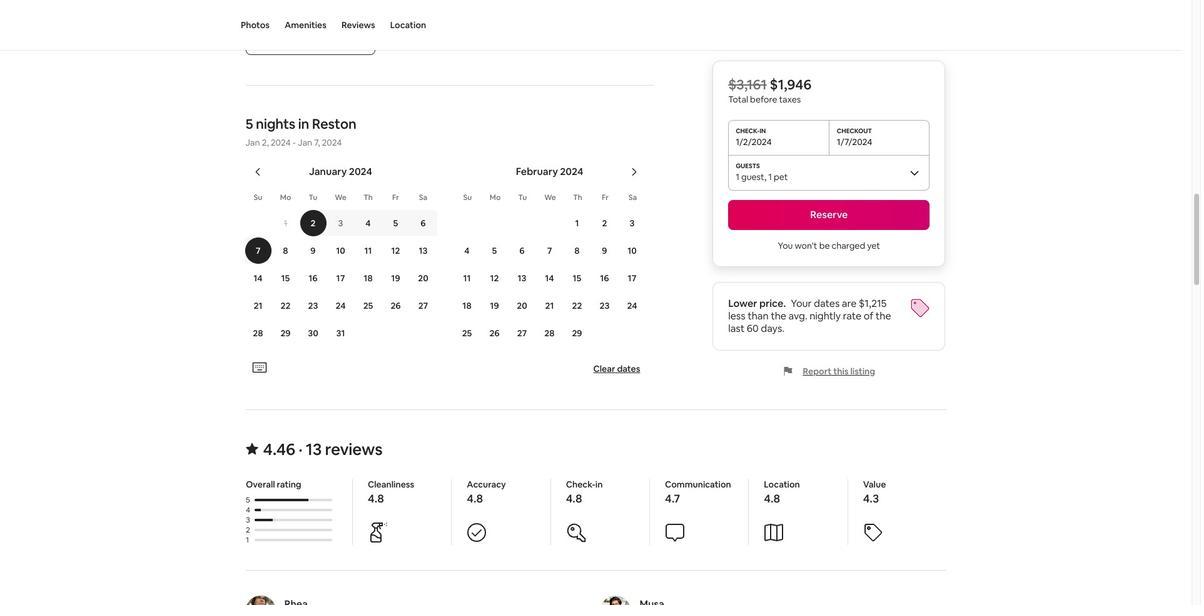Task type: describe. For each thing, give the bounding box(es) containing it.
2 28 button from the left
[[536, 320, 563, 347]]

0 vertical spatial 26
[[391, 300, 401, 311]]

2 14 from the left
[[545, 273, 554, 284]]

nightly
[[810, 310, 841, 323]]

1/7/2024
[[837, 136, 872, 148]]

2 17 from the left
[[628, 273, 637, 284]]

taxes
[[779, 94, 801, 105]]

clear dates button
[[589, 358, 645, 380]]

report
[[803, 366, 832, 377]]

1 2 button from the left
[[299, 210, 327, 236]]

7,
[[314, 137, 320, 148]]

1 horizontal spatial 18
[[463, 300, 472, 311]]

2 23 from the left
[[600, 300, 610, 311]]

1 horizontal spatial 26 button
[[481, 320, 508, 347]]

2 21 from the left
[[545, 300, 554, 311]]

won't
[[795, 240, 818, 251]]

in inside 5 nights in reston jan 2, 2024 - jan 7, 2024
[[298, 115, 309, 133]]

report this listing button
[[783, 366, 875, 377]]

report this listing
[[803, 366, 875, 377]]

1 3 button from the left
[[327, 210, 354, 236]]

2 1 button from the left
[[563, 210, 591, 236]]

1 horizontal spatial 11 button
[[453, 265, 481, 291]]

reserve button
[[728, 200, 930, 230]]

communication
[[665, 479, 731, 490]]

reviews
[[325, 439, 383, 460]]

1 th from the left
[[364, 193, 373, 203]]

pet
[[774, 171, 788, 183]]

than
[[748, 310, 769, 323]]

4.7
[[665, 492, 680, 506]]

0 horizontal spatial 20 button
[[410, 265, 437, 291]]

1 14 from the left
[[254, 273, 263, 284]]

charged
[[832, 240, 865, 251]]

total
[[728, 94, 748, 105]]

of
[[864, 310, 874, 323]]

1 horizontal spatial 18 button
[[453, 293, 481, 319]]

2 8 button from the left
[[563, 238, 591, 264]]

overall
[[246, 479, 275, 490]]

1 horizontal spatial 19 button
[[481, 293, 508, 319]]

13 for 13 button to the bottom
[[518, 273, 527, 284]]

value 4.3
[[863, 479, 886, 506]]

12 for 12 button to the top
[[391, 245, 400, 256]]

0 horizontal spatial 11 button
[[354, 238, 382, 264]]

location 4.8
[[764, 479, 800, 506]]

30 button
[[299, 320, 327, 347]]

photos
[[241, 19, 270, 31]]

31 button
[[327, 320, 354, 347]]

less
[[728, 310, 746, 323]]

1 16 from the left
[[309, 273, 318, 284]]

2 21 button from the left
[[536, 293, 563, 319]]

amenities button
[[285, 0, 327, 50]]

listing
[[851, 366, 875, 377]]

1 vertical spatial 4
[[465, 245, 470, 256]]

your
[[791, 297, 812, 310]]

28 for 2nd 28 "button" from left
[[545, 328, 555, 339]]

1 8 button from the left
[[272, 238, 299, 264]]

amenities
[[285, 19, 327, 31]]

0 vertical spatial 18
[[364, 273, 373, 284]]

7 for 1st 7 button
[[256, 245, 261, 256]]

25 for the left 25 button
[[363, 300, 373, 311]]

your dates are $1,215 less than the avg. nightly rate of the last 60 days.
[[728, 297, 891, 335]]

4.46
[[263, 439, 295, 460]]

0 horizontal spatial 25 button
[[354, 293, 382, 319]]

$1,215
[[859, 297, 887, 310]]

2 mo from the left
[[490, 193, 501, 203]]

2 tu from the left
[[518, 193, 527, 203]]

0 vertical spatial 27 button
[[410, 293, 437, 319]]

0 vertical spatial 19 button
[[382, 265, 410, 291]]

2 the from the left
[[876, 310, 891, 323]]

lower price.
[[728, 297, 786, 310]]

31
[[336, 328, 345, 339]]

1 28 button from the left
[[244, 320, 272, 347]]

reston
[[312, 115, 356, 133]]

4.8 inside check-in 4.8
[[566, 492, 582, 506]]

2,
[[262, 137, 269, 148]]

2 14 button from the left
[[536, 265, 563, 291]]

0 vertical spatial 5 button
[[382, 210, 410, 236]]

value
[[863, 479, 886, 490]]

0 horizontal spatial 3
[[246, 515, 250, 525]]

last
[[728, 322, 745, 335]]

0 vertical spatial 26 button
[[382, 293, 410, 319]]

photos button
[[241, 0, 270, 50]]

11 for the leftmost 11 button
[[364, 245, 372, 256]]

0 horizontal spatial 13 button
[[410, 238, 437, 264]]

25 for bottom 25 button
[[462, 328, 472, 339]]

reviews
[[342, 19, 375, 31]]

location for location 4.8
[[764, 479, 800, 490]]

2 horizontal spatial 3
[[630, 218, 635, 229]]

rating
[[277, 479, 301, 490]]

0 horizontal spatial 2
[[246, 525, 250, 536]]

reserve
[[810, 208, 848, 221]]

january
[[309, 165, 347, 178]]

1 horizontal spatial 4 button
[[453, 238, 481, 264]]

clear
[[594, 363, 615, 375]]

0 vertical spatial 12 button
[[382, 238, 410, 264]]

28 for second 28 "button" from the right
[[253, 328, 263, 339]]

,
[[765, 171, 767, 183]]

1 29 from the left
[[281, 328, 291, 339]]

accuracy
[[467, 479, 506, 490]]

1 vertical spatial 20 button
[[508, 293, 536, 319]]

1 vertical spatial 6 button
[[508, 238, 536, 264]]

1 15 from the left
[[281, 273, 290, 284]]

1 su from the left
[[254, 193, 262, 203]]

nights
[[256, 115, 295, 133]]

yet
[[867, 240, 880, 251]]

19 for 19 button to the right
[[490, 300, 499, 311]]

1 17 from the left
[[336, 273, 345, 284]]

4.46 · 13 reviews
[[263, 439, 383, 460]]

60
[[747, 322, 759, 335]]

5 nights in reston jan 2, 2024 - jan 7, 2024
[[246, 115, 356, 148]]

30
[[308, 328, 318, 339]]

rate
[[843, 310, 862, 323]]

2 15 from the left
[[573, 273, 582, 284]]

2 23 button from the left
[[591, 293, 619, 319]]

february 2024
[[516, 165, 583, 178]]

5 inside 5 nights in reston jan 2, 2024 - jan 7, 2024
[[246, 115, 253, 133]]

-
[[293, 137, 296, 148]]

cleanliness
[[368, 479, 414, 490]]

guest
[[742, 171, 765, 183]]

24 for 1st 24 button
[[336, 300, 346, 311]]

10 for first 10 "button" from the left
[[336, 245, 345, 256]]

1 vertical spatial 27 button
[[508, 320, 536, 347]]

2 29 from the left
[[572, 328, 582, 339]]

0 horizontal spatial 18 button
[[354, 265, 382, 291]]

2 th from the left
[[573, 193, 582, 203]]

9 for first 9 button
[[311, 245, 316, 256]]

1 29 button from the left
[[272, 320, 299, 347]]

1 9 button from the left
[[299, 238, 327, 264]]

2 22 from the left
[[572, 300, 582, 311]]

cleanliness 4.8
[[368, 479, 414, 506]]

1 we from the left
[[335, 193, 347, 203]]

·
[[299, 439, 303, 460]]

communication 4.7
[[665, 479, 731, 506]]

february
[[516, 165, 558, 178]]

1 horizontal spatial 2
[[311, 218, 316, 229]]

1 vertical spatial 5 button
[[481, 238, 508, 264]]

$3,161 $1,946 total before taxes
[[728, 76, 812, 105]]

1 vertical spatial 26
[[490, 328, 500, 339]]

2 16 button from the left
[[591, 265, 619, 291]]

19 for 19 button to the top
[[391, 273, 400, 284]]

1 23 from the left
[[308, 300, 318, 311]]

you won't be charged yet
[[778, 240, 880, 251]]

2024 right 7,
[[322, 137, 342, 148]]

dates for your
[[814, 297, 840, 310]]

2024 right january
[[349, 165, 372, 178]]

1 horizontal spatial 3
[[338, 218, 343, 229]]

0 horizontal spatial 6 button
[[410, 210, 437, 236]]

2 8 from the left
[[575, 245, 580, 256]]

27 for 27 button to the top
[[418, 300, 428, 311]]

1 guest , 1 pet
[[736, 171, 788, 183]]

reviews button
[[342, 0, 375, 50]]



Task type: vqa. For each thing, say whether or not it's contained in the screenshot.
Austin to the middle
no



Task type: locate. For each thing, give the bounding box(es) containing it.
1 fr from the left
[[392, 193, 399, 203]]

0 horizontal spatial 13
[[306, 439, 322, 460]]

0 horizontal spatial 11
[[364, 245, 372, 256]]

jan left 2,
[[246, 137, 260, 148]]

28 button
[[244, 320, 272, 347], [536, 320, 563, 347]]

1 vertical spatial 25
[[462, 328, 472, 339]]

0 horizontal spatial 6
[[421, 218, 426, 229]]

2 fr from the left
[[602, 193, 609, 203]]

1 horizontal spatial 24
[[627, 300, 637, 311]]

2 22 button from the left
[[563, 293, 591, 319]]

january 2024
[[309, 165, 372, 178]]

1 horizontal spatial location
[[764, 479, 800, 490]]

4.8 inside location 4.8
[[764, 492, 780, 506]]

1 horizontal spatial 14
[[545, 273, 554, 284]]

1 tu from the left
[[309, 193, 318, 203]]

1 horizontal spatial in
[[595, 479, 603, 490]]

1 1 button from the left
[[272, 210, 299, 236]]

1 7 from the left
[[256, 245, 261, 256]]

1 24 button from the left
[[327, 293, 354, 319]]

0 horizontal spatial 28
[[253, 328, 263, 339]]

1 21 button from the left
[[244, 293, 272, 319]]

1 22 button from the left
[[272, 293, 299, 319]]

2 2 button from the left
[[591, 210, 619, 236]]

2 jan from the left
[[298, 137, 312, 148]]

25
[[363, 300, 373, 311], [462, 328, 472, 339]]

11 for the right 11 button
[[463, 273, 471, 284]]

1 horizontal spatial 13 button
[[508, 265, 536, 291]]

20 for left 20 button
[[418, 273, 428, 284]]

0 vertical spatial 11
[[364, 245, 372, 256]]

21
[[254, 300, 262, 311], [545, 300, 554, 311]]

0 vertical spatial 27
[[418, 300, 428, 311]]

1 horizontal spatial 28 button
[[536, 320, 563, 347]]

1 horizontal spatial 14 button
[[536, 265, 563, 291]]

11 button
[[354, 238, 382, 264], [453, 265, 481, 291]]

10 button
[[327, 238, 354, 264], [619, 238, 646, 264]]

20
[[418, 273, 428, 284], [517, 300, 527, 311]]

2 horizontal spatial 2
[[602, 218, 607, 229]]

1 horizontal spatial 28
[[545, 328, 555, 339]]

2024 right february
[[560, 165, 583, 178]]

1 horizontal spatial 29 button
[[563, 320, 591, 347]]

0 vertical spatial dates
[[814, 297, 840, 310]]

are
[[842, 297, 857, 310]]

18 button
[[354, 265, 382, 291], [453, 293, 481, 319]]

3
[[338, 218, 343, 229], [630, 218, 635, 229], [246, 515, 250, 525]]

0 vertical spatial 6 button
[[410, 210, 437, 236]]

be
[[819, 240, 830, 251]]

1 vertical spatial 25 button
[[453, 320, 481, 347]]

1 horizontal spatial 20
[[517, 300, 527, 311]]

12 button
[[382, 238, 410, 264], [481, 265, 508, 291]]

23 button
[[299, 293, 327, 319], [591, 293, 619, 319]]

jan right - in the left of the page
[[298, 137, 312, 148]]

price.
[[760, 297, 786, 310]]

1 21 from the left
[[254, 300, 262, 311]]

1 vertical spatial 6
[[520, 245, 525, 256]]

24
[[336, 300, 346, 311], [627, 300, 637, 311]]

2 17 button from the left
[[619, 265, 646, 291]]

0 horizontal spatial 9
[[311, 245, 316, 256]]

1 horizontal spatial 5 button
[[481, 238, 508, 264]]

fr
[[392, 193, 399, 203], [602, 193, 609, 203]]

0 horizontal spatial 12 button
[[382, 238, 410, 264]]

0 vertical spatial 4
[[366, 218, 371, 229]]

3 4.8 from the left
[[566, 492, 582, 506]]

23
[[308, 300, 318, 311], [600, 300, 610, 311]]

0 horizontal spatial 3 button
[[327, 210, 354, 236]]

10 for 2nd 10 "button"
[[628, 245, 637, 256]]

0 horizontal spatial in
[[298, 115, 309, 133]]

8 button
[[272, 238, 299, 264], [563, 238, 591, 264]]

15 button
[[272, 265, 299, 291], [563, 265, 591, 291]]

2 4.8 from the left
[[467, 492, 483, 506]]

the left "avg."
[[771, 310, 787, 323]]

we down january 2024
[[335, 193, 347, 203]]

list
[[241, 596, 951, 606]]

0 horizontal spatial the
[[771, 310, 787, 323]]

we down february 2024
[[545, 193, 556, 203]]

0 horizontal spatial 26
[[391, 300, 401, 311]]

11
[[364, 245, 372, 256], [463, 273, 471, 284]]

1 horizontal spatial 16
[[600, 273, 609, 284]]

17 button
[[327, 265, 354, 291], [619, 265, 646, 291]]

1 jan from the left
[[246, 137, 260, 148]]

1 horizontal spatial 15 button
[[563, 265, 591, 291]]

24 for first 24 button from the right
[[627, 300, 637, 311]]

2 16 from the left
[[600, 273, 609, 284]]

1 horizontal spatial 24 button
[[619, 293, 646, 319]]

0 vertical spatial 19
[[391, 273, 400, 284]]

1 horizontal spatial 27
[[517, 328, 527, 339]]

$3,161
[[728, 76, 767, 93]]

1 horizontal spatial 11
[[463, 273, 471, 284]]

0 horizontal spatial sa
[[419, 193, 428, 203]]

22
[[281, 300, 291, 311], [572, 300, 582, 311]]

2 7 from the left
[[547, 245, 552, 256]]

2 button
[[299, 210, 327, 236], [591, 210, 619, 236]]

13
[[419, 245, 428, 256], [518, 273, 527, 284], [306, 439, 322, 460]]

th down january 2024
[[364, 193, 373, 203]]

days.
[[761, 322, 785, 335]]

4 button
[[354, 210, 382, 236], [453, 238, 481, 264]]

1 horizontal spatial 25 button
[[453, 320, 481, 347]]

2 24 from the left
[[627, 300, 637, 311]]

0 horizontal spatial 21
[[254, 300, 262, 311]]

0 horizontal spatial 16 button
[[299, 265, 327, 291]]

0 vertical spatial 13
[[419, 245, 428, 256]]

before
[[750, 94, 777, 105]]

4.8 for accuracy 4.8
[[467, 492, 483, 506]]

2 vertical spatial 13
[[306, 439, 322, 460]]

2 15 button from the left
[[563, 265, 591, 291]]

0 vertical spatial 20 button
[[410, 265, 437, 291]]

1 vertical spatial dates
[[617, 363, 640, 375]]

4.8 inside cleanliness 4.8
[[368, 492, 384, 506]]

19 button
[[382, 265, 410, 291], [481, 293, 508, 319]]

0 vertical spatial 6
[[421, 218, 426, 229]]

0 horizontal spatial 27 button
[[410, 293, 437, 319]]

0 horizontal spatial 5 button
[[382, 210, 410, 236]]

16
[[309, 273, 318, 284], [600, 273, 609, 284]]

1 horizontal spatial 25
[[462, 328, 472, 339]]

2 10 button from the left
[[619, 238, 646, 264]]

1 horizontal spatial dates
[[814, 297, 840, 310]]

0 horizontal spatial 10 button
[[327, 238, 354, 264]]

1 horizontal spatial 23 button
[[591, 293, 619, 319]]

1 horizontal spatial 21 button
[[536, 293, 563, 319]]

2 24 button from the left
[[619, 293, 646, 319]]

1 sa from the left
[[419, 193, 428, 203]]

1 vertical spatial 12 button
[[481, 265, 508, 291]]

2 28 from the left
[[545, 328, 555, 339]]

4.8 for cleanliness 4.8
[[368, 492, 384, 506]]

0 horizontal spatial 7 button
[[244, 238, 272, 264]]

0 horizontal spatial 9 button
[[299, 238, 327, 264]]

14
[[254, 273, 263, 284], [545, 273, 554, 284]]

20 for 20 button to the bottom
[[517, 300, 527, 311]]

29
[[281, 328, 291, 339], [572, 328, 582, 339]]

12 for 12 button to the bottom
[[490, 273, 499, 284]]

14 button
[[244, 265, 272, 291], [536, 265, 563, 291]]

2 7 button from the left
[[536, 238, 563, 264]]

we
[[335, 193, 347, 203], [545, 193, 556, 203]]

location button
[[390, 0, 426, 50]]

9 for 2nd 9 button
[[602, 245, 607, 256]]

1 horizontal spatial 8
[[575, 245, 580, 256]]

0 vertical spatial 13 button
[[410, 238, 437, 264]]

17
[[336, 273, 345, 284], [628, 273, 637, 284]]

4.3
[[863, 492, 879, 506]]

calendar application
[[231, 152, 1075, 375]]

5 button
[[382, 210, 410, 236], [481, 238, 508, 264]]

21 button
[[244, 293, 272, 319], [536, 293, 563, 319]]

1 horizontal spatial 15
[[573, 273, 582, 284]]

3 button
[[327, 210, 354, 236], [619, 210, 646, 236]]

1 28 from the left
[[253, 328, 263, 339]]

1 4.8 from the left
[[368, 492, 384, 506]]

2 9 button from the left
[[591, 238, 619, 264]]

4.8 for location 4.8
[[764, 492, 780, 506]]

0 horizontal spatial tu
[[309, 193, 318, 203]]

2 3 button from the left
[[619, 210, 646, 236]]

in inside check-in 4.8
[[595, 479, 603, 490]]

su
[[254, 193, 262, 203], [463, 193, 472, 203]]

16 button
[[299, 265, 327, 291], [591, 265, 619, 291]]

0 horizontal spatial 14 button
[[244, 265, 272, 291]]

25 button
[[354, 293, 382, 319], [453, 320, 481, 347]]

you
[[778, 240, 793, 251]]

2 10 from the left
[[628, 245, 637, 256]]

2 we from the left
[[545, 193, 556, 203]]

clear dates
[[594, 363, 640, 375]]

2 su from the left
[[463, 193, 472, 203]]

2024
[[271, 137, 291, 148], [322, 137, 342, 148], [349, 165, 372, 178], [560, 165, 583, 178]]

0 horizontal spatial 4
[[246, 505, 250, 515]]

7 button
[[244, 238, 272, 264], [536, 238, 563, 264]]

0 horizontal spatial location
[[390, 19, 426, 31]]

1 vertical spatial in
[[595, 479, 603, 490]]

th down february 2024
[[573, 193, 582, 203]]

0 horizontal spatial 26 button
[[382, 293, 410, 319]]

location for location
[[390, 19, 426, 31]]

1 the from the left
[[771, 310, 787, 323]]

1 vertical spatial 13 button
[[508, 265, 536, 291]]

1 8 from the left
[[283, 245, 288, 256]]

0 horizontal spatial 19
[[391, 273, 400, 284]]

1 14 button from the left
[[244, 265, 272, 291]]

0 horizontal spatial 27
[[418, 300, 428, 311]]

13 button
[[410, 238, 437, 264], [508, 265, 536, 291]]

1 horizontal spatial th
[[573, 193, 582, 203]]

0 horizontal spatial 4 button
[[354, 210, 382, 236]]

dates for clear
[[617, 363, 640, 375]]

1 horizontal spatial tu
[[518, 193, 527, 203]]

4.8
[[368, 492, 384, 506], [467, 492, 483, 506], [566, 492, 582, 506], [764, 492, 780, 506]]

1 9 from the left
[[311, 245, 316, 256]]

29 button up clear dates button
[[563, 320, 591, 347]]

dates inside your dates are $1,215 less than the avg. nightly rate of the last 60 days.
[[814, 297, 840, 310]]

tu
[[309, 193, 318, 203], [518, 193, 527, 203]]

this
[[834, 366, 849, 377]]

dates left are
[[814, 297, 840, 310]]

4 4.8 from the left
[[764, 492, 780, 506]]

mo
[[280, 193, 291, 203], [490, 193, 501, 203]]

1 22 from the left
[[281, 300, 291, 311]]

1 horizontal spatial 3 button
[[619, 210, 646, 236]]

1 horizontal spatial 6
[[520, 245, 525, 256]]

the right of
[[876, 310, 891, 323]]

1 horizontal spatial 8 button
[[563, 238, 591, 264]]

in
[[298, 115, 309, 133], [595, 479, 603, 490]]

accuracy 4.8
[[467, 479, 506, 506]]

2 29 button from the left
[[563, 320, 591, 347]]

dates
[[814, 297, 840, 310], [617, 363, 640, 375]]

tu down january
[[309, 193, 318, 203]]

dates right 'clear'
[[617, 363, 640, 375]]

0 horizontal spatial 8 button
[[272, 238, 299, 264]]

$1,946
[[770, 76, 812, 93]]

1 horizontal spatial jan
[[298, 137, 312, 148]]

1/2/2024
[[736, 136, 772, 148]]

check-in 4.8
[[566, 479, 603, 506]]

1 10 from the left
[[336, 245, 345, 256]]

2 sa from the left
[[629, 193, 637, 203]]

1 24 from the left
[[336, 300, 346, 311]]

0 vertical spatial 4 button
[[354, 210, 382, 236]]

1 vertical spatial 4 button
[[453, 238, 481, 264]]

1 10 button from the left
[[327, 238, 354, 264]]

1 horizontal spatial 16 button
[[591, 265, 619, 291]]

2 9 from the left
[[602, 245, 607, 256]]

0 horizontal spatial 29
[[281, 328, 291, 339]]

1 horizontal spatial 2 button
[[591, 210, 619, 236]]

check-
[[566, 479, 595, 490]]

1 7 button from the left
[[244, 238, 272, 264]]

1 23 button from the left
[[299, 293, 327, 319]]

2024 left - in the left of the page
[[271, 137, 291, 148]]

0 vertical spatial 18 button
[[354, 265, 382, 291]]

27
[[418, 300, 428, 311], [517, 328, 527, 339]]

tu down february
[[518, 193, 527, 203]]

overall rating
[[246, 479, 301, 490]]

avg.
[[789, 310, 808, 323]]

lower
[[728, 297, 757, 310]]

29 button left 30
[[272, 320, 299, 347]]

1 mo from the left
[[280, 193, 291, 203]]

27 for 27 button to the bottom
[[517, 328, 527, 339]]

5
[[246, 115, 253, 133], [393, 218, 398, 229], [492, 245, 497, 256], [246, 495, 250, 505]]

1 16 button from the left
[[299, 265, 327, 291]]

1 17 button from the left
[[327, 265, 354, 291]]

0 horizontal spatial jan
[[246, 137, 260, 148]]

27 button
[[410, 293, 437, 319], [508, 320, 536, 347]]

4.8 inside accuracy 4.8
[[467, 492, 483, 506]]

2 horizontal spatial 4
[[465, 245, 470, 256]]

7 for second 7 button
[[547, 245, 552, 256]]

13 for the leftmost 13 button
[[419, 245, 428, 256]]

dates inside button
[[617, 363, 640, 375]]

26 button
[[382, 293, 410, 319], [481, 320, 508, 347]]

6 button
[[410, 210, 437, 236], [508, 238, 536, 264]]

1 15 button from the left
[[272, 265, 299, 291]]

1 horizontal spatial 6 button
[[508, 238, 536, 264]]

1 horizontal spatial 4
[[366, 218, 371, 229]]

0 horizontal spatial 22
[[281, 300, 291, 311]]

0 horizontal spatial 21 button
[[244, 293, 272, 319]]



